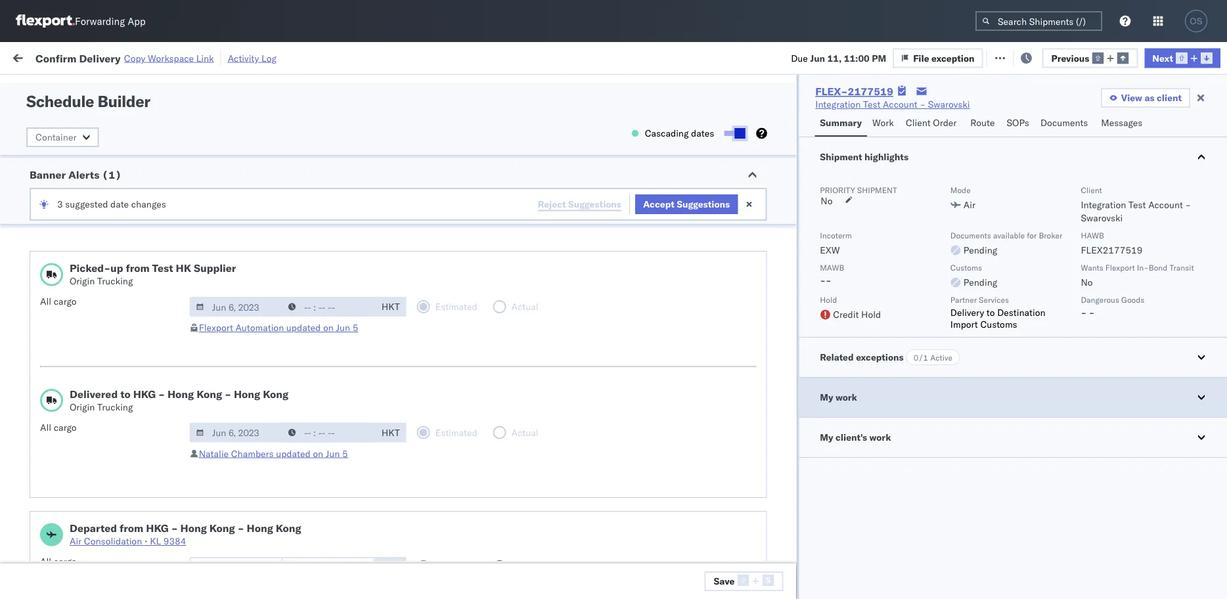 Task type: locate. For each thing, give the bounding box(es) containing it.
1 vertical spatial mmm d, yyyy text field
[[190, 557, 283, 577]]

all cargo for picked-
[[40, 296, 77, 307]]

am right 10:00
[[247, 276, 262, 288]]

1 horizontal spatial my work
[[820, 392, 857, 403]]

0 vertical spatial schedule delivery appointment link
[[30, 159, 162, 172]]

1 2179454 from the top
[[778, 247, 818, 259]]

2023 right 28,
[[318, 190, 340, 201]]

integration test account - swarovski for flex-2221222
[[593, 363, 747, 374]]

0 vertical spatial -- : -- -- text field
[[282, 297, 375, 317]]

kl
[[150, 535, 161, 547]]

2 vertical spatial cargo
[[54, 556, 77, 567]]

am for 2:00 am pdt, aug 28, 2023
[[241, 190, 256, 201]]

origin down the delivered
[[70, 401, 95, 413]]

2023 for 2:00 am pdt, aug 17, 2023
[[318, 218, 340, 230]]

swarovski inside client integration test account - swarovski incoterm exw
[[1081, 212, 1123, 224]]

airport inside confirm pickup from los angeles international airport
[[86, 513, 115, 525]]

2023 for 1:00 pm pdt, sep 3, 2023
[[310, 392, 333, 403]]

0 vertical spatial schedule delivery appointment button
[[30, 159, 162, 174]]

use) for flex-2285185
[[622, 161, 646, 172]]

pm for 6:35 pm pdt, aug 1, 2023
[[241, 161, 255, 172]]

los up the date
[[124, 182, 139, 194]]

integration inside client integration test account - swarovski incoterm exw
[[1081, 199, 1126, 211]]

1 hkt from the top
[[382, 301, 400, 312]]

1 vertical spatial hkt
[[382, 427, 400, 438]]

my for my client's work button
[[820, 432, 833, 443]]

1 2:00 from the top
[[219, 190, 239, 201]]

work,
[[138, 81, 159, 91]]

updated up 6, on the bottom left of the page
[[286, 322, 321, 333]]

numbers for mbl/mawb numbers
[[974, 107, 1007, 117]]

from inside departed from hkg - hong kong - hong kong air consolidation • kl 9384
[[120, 522, 143, 535]]

1 flex-2310512 from the top
[[750, 218, 818, 230]]

no
[[308, 81, 319, 91], [821, 195, 833, 207], [1081, 277, 1093, 288]]

at for 1:00
[[96, 391, 104, 403]]

0 horizontal spatial numbers
[[838, 113, 870, 123]]

as
[[1145, 92, 1155, 103]]

1 all cargo from the top
[[40, 296, 77, 307]]

1 vertical spatial 2310512
[[778, 305, 818, 317]]

my left client's
[[820, 432, 833, 443]]

integration test account - swarovski
[[815, 99, 970, 110], [593, 218, 747, 230], [593, 363, 747, 374]]

2023 for 1:30 pm pdt, apr 4, 2023
[[310, 421, 333, 432]]

1 074493890280 from the top
[[926, 247, 995, 259]]

for
[[125, 81, 136, 91], [1027, 230, 1037, 240]]

2 2:00 from the top
[[219, 218, 239, 230]]

flex-2026840 button
[[729, 273, 821, 291], [729, 273, 821, 291]]

cargo up proof
[[54, 421, 77, 433]]

0 vertical spatial cfs
[[106, 304, 123, 316]]

1 horizontal spatial numbers
[[974, 107, 1007, 117]]

1 vertical spatial schedule delivery appointment link
[[30, 477, 162, 490]]

2 074493890280 from the top
[[926, 334, 995, 346]]

all up upload proof of delivery
[[40, 421, 51, 433]]

work inside work button
[[872, 117, 894, 128]]

message
[[176, 51, 213, 62]]

2023 for 2:59 pm pdt, jun 4, 2023
[[309, 247, 331, 259]]

am
[[241, 190, 256, 201], [241, 218, 256, 230], [247, 276, 262, 288], [241, 450, 256, 461]]

confirm for 1:00 pm pdt, sep 3, 2023
[[30, 391, 64, 403]]

pickup down alerts
[[71, 182, 100, 194]]

2 : from the left
[[302, 81, 305, 91]]

0 vertical spatial appointment
[[108, 160, 162, 171]]

1 vertical spatial schedule delivery appointment button
[[30, 477, 162, 492]]

confirm inside button
[[30, 420, 64, 432]]

1 vertical spatial client
[[1081, 185, 1102, 195]]

2 vertical spatial sep
[[286, 507, 303, 519]]

os button
[[1181, 6, 1211, 36]]

swarovski
[[928, 99, 970, 110], [1081, 212, 1123, 224], [706, 218, 747, 230], [706, 363, 747, 374]]

1 vertical spatial cargo
[[54, 421, 77, 433]]

client for order
[[906, 117, 931, 128]]

upload customs clearance documents link up the delivered
[[30, 326, 194, 352]]

upload customs clearance documents up the delivered
[[30, 327, 144, 351]]

confirm inside confirm pickup from los angeles international airport
[[30, 500, 64, 512]]

upload left proof
[[30, 449, 60, 461]]

(do for flex-2342333
[[580, 507, 599, 519]]

swarovski down the "suggestions"
[[706, 218, 747, 230]]

upload customs clearance documents link down schedule pickup from stockholm arlanda airport, stockholm, sweden
[[14, 564, 178, 577]]

angeles up stockholm
[[136, 500, 169, 512]]

pdt, up automation
[[258, 305, 278, 317]]

all down arlanda
[[40, 556, 51, 567]]

(
[[102, 168, 109, 181]]

2023 up -- : -- -- text field on the bottom left of page
[[322, 507, 344, 519]]

flex-2179454 button
[[729, 244, 821, 262], [729, 244, 821, 262], [729, 331, 821, 349], [729, 331, 821, 349]]

sep left 8,
[[281, 450, 298, 461]]

air for 6:35 pm pdt, aug 1, 2023
[[416, 161, 428, 172]]

shipment highlights button
[[799, 137, 1227, 177]]

0 vertical spatial container
[[838, 102, 873, 112]]

o'hare up delivered to hkg - hong kong - hong kong origin trucking
[[119, 356, 148, 367]]

2023 right 12,
[[323, 276, 346, 288]]

so for 2:00 am pdt, aug 28, 2023
[[531, 190, 544, 201]]

mar
[[287, 276, 304, 288]]

international up the delivered
[[30, 369, 83, 380]]

save button
[[705, 572, 783, 591]]

1 cargo from the top
[[54, 296, 77, 307]]

0 vertical spatial to
[[987, 307, 995, 318]]

upload customs clearance documents for upload customs clearance documents button to the bottom the upload customs clearance documents link
[[14, 565, 178, 576]]

los inside confirm pickup from los angeles international airport
[[119, 500, 133, 512]]

link
[[196, 52, 214, 64]]

pdt, for 7:00 am pdt, sep 8, 2023
[[258, 450, 279, 461]]

pending down documents available for broker
[[964, 244, 997, 256]]

2023
[[311, 161, 334, 172], [318, 190, 340, 201], [318, 218, 340, 230], [309, 247, 331, 259], [323, 276, 346, 288], [317, 305, 340, 317], [309, 334, 331, 346], [306, 363, 329, 374], [310, 392, 333, 403], [310, 421, 333, 432], [311, 450, 334, 461], [322, 507, 344, 519]]

confirm arrival at cfs button
[[30, 304, 123, 318], [30, 391, 123, 405]]

kingdom
[[138, 138, 174, 149]]

4, down 17,
[[298, 247, 306, 259]]

upload proof of delivery button
[[30, 448, 132, 463]]

airport
[[86, 195, 115, 207], [30, 253, 59, 265], [86, 282, 115, 294], [86, 369, 115, 380], [86, 513, 115, 525]]

7:00 am pdt, sep 8, 2023
[[219, 450, 334, 461]]

partner services delivery to destination import customs
[[950, 295, 1046, 330]]

2023 for 9:00 pm pdt, aug 16, 2023
[[317, 305, 340, 317]]

air for 2:00 am pdt, aug 17, 2023
[[416, 218, 428, 230]]

confirm arrival at cfs for 9:00
[[30, 304, 123, 316]]

1 horizontal spatial flexport
[[1106, 262, 1135, 272]]

from inside schedule pickup from london heathrow airport, united kingdom
[[102, 124, 121, 136]]

0 vertical spatial angeles
[[141, 182, 174, 194]]

client inside button
[[906, 117, 931, 128]]

0 vertical spatial clearance
[[102, 211, 144, 223]]

1 cfs from the top
[[106, 304, 123, 316]]

sep down 8,
[[286, 507, 303, 519]]

1 horizontal spatial client
[[1081, 185, 1102, 195]]

apple for 11:59 pm pdt, sep 11, 2023
[[504, 507, 529, 519]]

2 resize handle column header from the left
[[346, 102, 362, 599]]

customs up 01693401893
[[950, 262, 982, 272]]

international inside schedule pickup from los angeles international airport
[[30, 195, 83, 207]]

file
[[1003, 51, 1019, 62], [913, 52, 929, 64]]

0 horizontal spatial 5
[[342, 448, 348, 459]]

pickup for 2:59
[[71, 240, 100, 252]]

2023 for 3:00 pm pdt, jun 6, 2023
[[309, 334, 331, 346]]

2 cfs from the top
[[106, 391, 123, 403]]

0 vertical spatial 074493890280
[[926, 247, 995, 259]]

my inside my client's work button
[[820, 432, 833, 443]]

flex-2285185 button
[[729, 157, 821, 176], [729, 157, 821, 176]]

2 vertical spatial integration test account - swarovski
[[593, 363, 747, 374]]

1 vertical spatial confirm arrival at cfs
[[30, 391, 123, 403]]

account inside client integration test account - swarovski incoterm exw
[[1148, 199, 1183, 211]]

container down workitem at the top of the page
[[35, 131, 76, 143]]

upload customs clearance documents button
[[30, 211, 194, 238], [14, 564, 178, 578]]

1 all from the top
[[40, 296, 51, 307]]

to inside delivered to hkg - hong kong - hong kong origin trucking
[[120, 387, 131, 400]]

1 arrival from the top
[[66, 304, 93, 316]]

flex-2072939 button
[[729, 389, 821, 407], [729, 389, 821, 407]]

upload customs clearance documents inside button
[[30, 211, 144, 236]]

pickup inside confirm pickup from los angeles international airport
[[66, 500, 95, 512]]

pdt, down 2:00 am pdt, aug 17, 2023 on the top left of page
[[258, 247, 278, 259]]

0 vertical spatial origin
[[70, 275, 95, 287]]

0 vertical spatial flexport
[[1106, 262, 1135, 272]]

1 confirm pickup from o'hare international airport from the top
[[30, 269, 148, 294]]

1 horizontal spatial work
[[872, 117, 894, 128]]

1 integration test account - karl lagerfeld from the top
[[593, 247, 764, 259]]

all cargo down netherlands
[[40, 296, 77, 307]]

1 vertical spatial 5
[[342, 448, 348, 459]]

2 schedule delivery appointment button from the top
[[30, 477, 162, 492]]

0 vertical spatial 2179454
[[778, 247, 818, 259]]

pdt, for 2:00 am pdt, aug 28, 2023
[[258, 190, 279, 201]]

9 resize handle column header from the left
[[1074, 102, 1090, 599]]

route button
[[965, 111, 1001, 137]]

international down netherlands
[[30, 282, 83, 294]]

all for picked-
[[40, 296, 51, 307]]

united
[[107, 138, 135, 149]]

1 vertical spatial flex-2310512
[[750, 305, 818, 317]]

container inside 'button'
[[838, 102, 873, 112]]

1 vertical spatial origin
[[70, 401, 95, 413]]

8 resize handle column header from the left
[[904, 102, 920, 599]]

confirm pickup from o'hare international airport for 10:00
[[30, 269, 148, 294]]

los
[[124, 182, 139, 194], [119, 500, 133, 512]]

snoozed : no
[[272, 81, 319, 91]]

pickup for 10:00
[[66, 269, 95, 281]]

pickup for 9:59
[[66, 356, 95, 367]]

pm for 1:00 pm pdt, sep 3, 2023
[[241, 392, 255, 403]]

flexport inside wants flexport in-bond transit no
[[1106, 262, 1135, 272]]

los inside schedule pickup from los angeles international airport
[[124, 182, 139, 194]]

aug left 16, at the bottom left
[[281, 305, 298, 317]]

1 origin from the top
[[70, 275, 95, 287]]

chambers
[[231, 448, 274, 459]]

1 vertical spatial updated
[[276, 448, 310, 459]]

on for delivered to hkg - hong kong - hong kong
[[313, 448, 323, 459]]

3 cargo from the top
[[54, 556, 77, 567]]

airport, inside schedule pickup from stockholm arlanda airport, stockholm, sweden
[[65, 542, 97, 554]]

2 integration test account - karl lagerfeld from the top
[[593, 334, 764, 346]]

pdt, left the apr
[[258, 421, 278, 432]]

from inside schedule pickup from amsterdam airport schiphol, haarlemmermeer, netherlands
[[102, 240, 121, 252]]

1 o'hare from the top
[[119, 269, 148, 281]]

3 international from the top
[[30, 369, 83, 380]]

numbers inside mbl/mawb numbers button
[[974, 107, 1007, 117]]

upload customs clearance documents link for upload customs clearance documents button to the bottom
[[14, 564, 178, 577]]

1 confirm arrival at cfs button from the top
[[30, 304, 123, 318]]

pm right 11:59
[[247, 507, 261, 519]]

6:35 pm pdt, aug 1, 2023
[[219, 161, 334, 172]]

use) for flex-2329631
[[622, 190, 646, 201]]

1 horizontal spatial hold
[[861, 309, 881, 320]]

my client's work
[[820, 432, 891, 443]]

2 confirm arrival at cfs link from the top
[[30, 391, 123, 404]]

karl
[[706, 247, 722, 259], [706, 334, 722, 346]]

1 vertical spatial integration test account - swarovski
[[593, 218, 747, 230]]

2179454 up 2221222
[[778, 334, 818, 346]]

clearance down the date
[[102, 211, 144, 223]]

airport, down departed
[[65, 542, 97, 554]]

1 vertical spatial work
[[872, 117, 894, 128]]

1:00 pm pdt, sep 3, 2023
[[219, 392, 333, 403]]

0 vertical spatial los
[[124, 182, 139, 194]]

1 -- : -- -- text field from the top
[[282, 297, 375, 317]]

schedule builder
[[26, 91, 150, 111]]

shipment highlights
[[820, 151, 909, 163]]

2023 for 9:59 pm pdt, jul 2, 2023
[[306, 363, 329, 374]]

2 origin from the top
[[70, 401, 95, 413]]

air for 9:59 pm pdt, jul 2, 2023
[[416, 363, 428, 374]]

schedule
[[26, 91, 94, 111], [30, 124, 69, 136], [30, 160, 69, 171], [30, 182, 69, 194], [30, 240, 69, 252], [30, 478, 69, 489], [30, 529, 69, 541]]

074493890280 for 2:59 pm pdt, jun 4, 2023
[[926, 247, 995, 259]]

numbers inside container numbers
[[838, 113, 870, 123]]

documents inside button
[[1041, 117, 1088, 128]]

0 horizontal spatial no
[[308, 81, 319, 91]]

work inside button
[[870, 432, 891, 443]]

file exception up mbl/mawb at the top right of the page
[[913, 52, 975, 64]]

my
[[13, 48, 34, 66], [820, 392, 833, 403], [820, 432, 833, 443]]

angeles inside confirm pickup from los angeles international airport
[[136, 500, 169, 512]]

work up client's
[[836, 392, 857, 403]]

upload customs clearance documents
[[30, 211, 144, 236], [30, 327, 144, 351], [14, 565, 178, 576]]

angeles
[[141, 182, 174, 194], [136, 500, 169, 512]]

-- : -- -- text field
[[282, 297, 375, 317], [282, 423, 375, 442]]

container inside button
[[35, 131, 76, 143]]

pdt, for 9:59 pm pdt, jul 2, 2023
[[258, 363, 278, 374]]

lagerfeld up flex-2026840
[[725, 247, 764, 259]]

schedule inside schedule pickup from stockholm arlanda airport, stockholm, sweden
[[30, 529, 69, 541]]

no right snoozed
[[308, 81, 319, 91]]

MMM D, YYYY text field
[[190, 297, 283, 317]]

4, for apr
[[299, 421, 308, 432]]

2 confirm arrival at cfs button from the top
[[30, 391, 123, 405]]

hkg inside departed from hkg - hong kong - hong kong air consolidation • kl 9384
[[146, 522, 169, 535]]

1 horizontal spatial import
[[950, 319, 978, 330]]

upload down netherlands
[[30, 327, 60, 338]]

test inside picked-up from test hk supplier origin trucking
[[152, 261, 173, 275]]

jun
[[810, 52, 825, 64], [281, 247, 296, 259], [336, 322, 350, 333], [281, 334, 296, 346], [326, 448, 340, 459]]

205
[[302, 51, 319, 62]]

2 flex-2310512 from the top
[[750, 305, 818, 317]]

4 resize handle column header from the left
[[482, 102, 498, 599]]

2093144
[[778, 479, 818, 490]]

5 resize handle column header from the left
[[571, 102, 586, 599]]

2310512 down 2026840
[[778, 305, 818, 317]]

1 confirm arrival at cfs from the top
[[30, 304, 123, 316]]

-- : -- -- text field up 8,
[[282, 423, 375, 442]]

pm down automation
[[241, 334, 255, 346]]

batch
[[1154, 51, 1180, 62]]

at left risk at the left top of the page
[[261, 51, 269, 62]]

to down services
[[987, 307, 995, 318]]

sep for 11,
[[286, 507, 303, 519]]

schedule inside schedule pickup from los angeles international airport
[[30, 182, 69, 194]]

2 vertical spatial no
[[1081, 277, 1093, 288]]

(do for flex-2329631
[[580, 190, 599, 201]]

arrival
[[66, 304, 93, 316], [66, 391, 93, 403]]

my work up the filtered by:
[[13, 48, 72, 66]]

0 vertical spatial confirm arrival at cfs
[[30, 304, 123, 316]]

0 vertical spatial confirm pickup from o'hare international airport link
[[30, 268, 194, 295]]

1 vertical spatial sep
[[281, 450, 298, 461]]

1 vertical spatial trucking
[[97, 401, 133, 413]]

storage for flex-2285185
[[546, 161, 578, 172]]

arrival up confirm delivery
[[66, 391, 93, 403]]

1 vertical spatial all cargo
[[40, 421, 77, 433]]

work up by:
[[38, 48, 72, 66]]

3 all cargo from the top
[[40, 556, 77, 567]]

0 vertical spatial trucking
[[97, 275, 133, 287]]

0 horizontal spatial client
[[906, 117, 931, 128]]

2 international from the top
[[30, 282, 83, 294]]

my for my work button
[[820, 392, 833, 403]]

hkg inside delivered to hkg - hong kong - hong kong origin trucking
[[133, 387, 156, 400]]

MMM D, YYYY text field
[[190, 423, 283, 442], [190, 557, 283, 577]]

flex-2026415
[[750, 536, 818, 548]]

3 all from the top
[[40, 556, 51, 567]]

integration test account - karl lagerfeld
[[593, 247, 764, 259], [593, 334, 764, 346]]

cargo down arlanda
[[54, 556, 77, 567]]

integration test account - on ag
[[593, 565, 734, 577]]

1 vertical spatial appointment
[[108, 478, 162, 489]]

confirm arrival at cfs button down netherlands
[[30, 304, 123, 318]]

1 vertical spatial container
[[35, 131, 76, 143]]

confirm pickup from o'hare international airport up the delivered
[[30, 356, 148, 380]]

pm right 1:00
[[241, 392, 255, 403]]

schedule pickup from los angeles international airport button
[[30, 182, 194, 209]]

2023 right "3,"
[[310, 392, 333, 403]]

for left the work,
[[125, 81, 136, 91]]

international inside confirm pickup from los angeles international airport
[[30, 513, 83, 525]]

kong down 11:59
[[209, 522, 235, 535]]

2429971
[[778, 132, 818, 143]]

•
[[144, 535, 147, 547]]

2 confirm arrival at cfs from the top
[[30, 391, 123, 403]]

hkt for picked-up from test hk supplier
[[382, 301, 400, 312]]

pickup for 2:00
[[71, 182, 100, 194]]

0 vertical spatial pending
[[964, 244, 997, 256]]

0 vertical spatial import
[[111, 51, 140, 62]]

4, for jun
[[298, 247, 306, 259]]

mmm d, yyyy text field up 7:00
[[190, 423, 283, 442]]

activity
[[228, 52, 259, 64]]

import
[[111, 51, 140, 62], [950, 319, 978, 330]]

1 horizontal spatial no
[[821, 195, 833, 207]]

2 trucking from the top
[[97, 401, 133, 413]]

am down 6:35 pm pdt, aug 1, 2023
[[241, 190, 256, 201]]

1 vertical spatial for
[[1027, 230, 1037, 240]]

am up 2:59 pm pdt, jun 4, 2023
[[241, 218, 256, 230]]

hkg for to
[[133, 387, 156, 400]]

upload
[[30, 211, 60, 223], [30, 327, 60, 338], [30, 449, 60, 461], [14, 565, 44, 576]]

confirm arrival at cfs for 1:00
[[30, 391, 123, 403]]

2023 up 12,
[[309, 247, 331, 259]]

0 vertical spatial hkt
[[382, 301, 400, 312]]

pickup inside schedule pickup from amsterdam airport schiphol, haarlemmermeer, netherlands
[[71, 240, 100, 252]]

limited(test)
[[660, 132, 718, 143]]

0/1
[[914, 352, 928, 362]]

2 arrival from the top
[[66, 391, 93, 403]]

1 horizontal spatial :
[[302, 81, 305, 91]]

1 appointment from the top
[[108, 160, 162, 171]]

flex-2310512
[[750, 218, 818, 230], [750, 305, 818, 317]]

2310512 down 2329631
[[778, 218, 818, 230]]

kong
[[197, 387, 222, 400], [263, 387, 289, 400], [209, 522, 235, 535], [276, 522, 301, 535]]

2 karl from the top
[[706, 334, 722, 346]]

customs down suggested
[[62, 211, 99, 223]]

no down priority
[[821, 195, 833, 207]]

2 vertical spatial all
[[40, 556, 51, 567]]

macau
[[629, 132, 657, 143]]

import inside button
[[111, 51, 140, 62]]

2 confirm pickup from o'hare international airport button from the top
[[30, 355, 194, 383]]

2 appointment from the top
[[108, 478, 162, 489]]

2 confirm pickup from o'hare international airport link from the top
[[30, 355, 194, 381]]

1 vertical spatial 4,
[[299, 421, 308, 432]]

1 vertical spatial karl
[[706, 334, 722, 346]]

air for 11:59 pm pdt, sep 11, 2023
[[416, 507, 428, 519]]

exception down search shipments (/) text field
[[1022, 51, 1065, 62]]

1 flex-2179454 from the top
[[750, 247, 818, 259]]

1 trucking from the top
[[97, 275, 133, 287]]

flex-2310512 down flex-2026840
[[750, 305, 818, 317]]

flex-2342333 button
[[729, 504, 821, 523], [729, 504, 821, 523]]

pdt, left mar
[[264, 276, 285, 288]]

4 international from the top
[[30, 513, 83, 525]]

from inside schedule pickup from los angeles international airport
[[102, 182, 121, 194]]

2023 right 2,
[[306, 363, 329, 374]]

pm for 9:59 pm pdt, jul 2, 2023
[[241, 363, 255, 374]]

1 resize handle column header from the left
[[195, 102, 211, 599]]

schedule inside schedule pickup from london heathrow airport, united kingdom
[[30, 124, 69, 136]]

1 vertical spatial 074493890280
[[926, 334, 995, 346]]

appointment down united
[[108, 160, 162, 171]]

1 lagerfeld from the top
[[725, 247, 764, 259]]

1 confirm pickup from o'hare international airport link from the top
[[30, 268, 194, 295]]

074493890280 up 01693401893
[[926, 247, 995, 259]]

2 hkt from the top
[[382, 427, 400, 438]]

2023 right the apr
[[310, 421, 333, 432]]

due jun 11, 11:00 pm
[[791, 52, 886, 64]]

airport, inside schedule pickup from london heathrow airport, united kingdom
[[73, 138, 105, 149]]

2 -- : -- -- text field from the top
[[282, 423, 375, 442]]

1 : from the left
[[94, 81, 97, 91]]

-- : -- -- text field
[[282, 557, 375, 577]]

trucking down up
[[97, 275, 133, 287]]

client's
[[836, 432, 867, 443]]

apple so storage (do not use) for flex-2342333
[[504, 507, 646, 519]]

2 vertical spatial upload customs clearance documents
[[14, 565, 178, 576]]

0 vertical spatial confirm pickup from o'hare international airport button
[[30, 268, 194, 296]]

0 vertical spatial airport,
[[73, 138, 105, 149]]

resize handle column header
[[195, 102, 211, 599], [346, 102, 362, 599], [394, 102, 409, 599], [482, 102, 498, 599], [571, 102, 586, 599], [707, 102, 722, 599], [816, 102, 831, 599], [904, 102, 920, 599], [1074, 102, 1090, 599], [1163, 102, 1178, 599], [1204, 102, 1219, 599]]

documents right sops button
[[1041, 117, 1088, 128]]

work inside import work button
[[143, 51, 166, 62]]

origin inside delivered to hkg - hong kong - hong kong origin trucking
[[70, 401, 95, 413]]

0 vertical spatial my work
[[13, 48, 72, 66]]

2342333
[[778, 507, 818, 519]]

air consolidation • kl 9384 link
[[70, 535, 301, 548]]

pdt, for 10:00 am pdt, mar 12, 2023
[[264, 276, 285, 288]]

1 vertical spatial confirm pickup from o'hare international airport link
[[30, 355, 194, 381]]

0 vertical spatial hold
[[820, 295, 837, 304]]

no down wants
[[1081, 277, 1093, 288]]

0 vertical spatial 11,
[[827, 52, 842, 64]]

client
[[906, 117, 931, 128], [1081, 185, 1102, 195]]

international up arlanda
[[30, 513, 83, 525]]

0 vertical spatial integration test account - karl lagerfeld
[[593, 247, 764, 259]]

appointment
[[108, 160, 162, 171], [108, 478, 162, 489]]

confirm arrival at cfs button up confirm delivery
[[30, 391, 123, 405]]

flex-2093144 button
[[729, 475, 821, 494], [729, 475, 821, 494]]

pdt, down 9:59 pm pdt, jul 2, 2023
[[258, 392, 278, 403]]

2 o'hare from the top
[[119, 356, 148, 367]]

0 horizontal spatial 11,
[[305, 507, 319, 519]]

flex-2069495 button
[[729, 417, 821, 436], [729, 417, 821, 436]]

1 schedule delivery appointment from the top
[[30, 160, 162, 171]]

2 all from the top
[[40, 421, 51, 433]]

clearance down up
[[102, 327, 144, 338]]

flexport up the "3:00"
[[199, 322, 233, 333]]

pm for 2:59 pm pdt, jun 4, 2023
[[241, 247, 255, 259]]

am for 2:00 am pdt, aug 17, 2023
[[241, 218, 256, 230]]

stockholm,
[[100, 542, 147, 554]]

759
[[241, 51, 258, 62]]

2023 right 8,
[[311, 450, 334, 461]]

upload customs clearance documents button down 3 suggested date changes
[[30, 211, 194, 238]]

my inside my work button
[[820, 392, 833, 403]]

1 vertical spatial arrival
[[66, 391, 93, 403]]

appointment for 1st 'schedule delivery appointment' link
[[108, 160, 162, 171]]

confirm delivery copy workspace link
[[35, 51, 214, 65]]

1 horizontal spatial work
[[836, 392, 857, 403]]

0 horizontal spatial :
[[94, 81, 97, 91]]

2:00 for 2:00 am pdt, aug 17, 2023
[[219, 218, 239, 230]]

confirm pickup from o'hare international airport button for 10:00 am pdt, mar 12, 2023
[[30, 268, 194, 296]]

1 confirm arrival at cfs link from the top
[[30, 304, 123, 317]]

2 vertical spatial my
[[820, 432, 833, 443]]

from for confirm pickup from los angeles international airport button
[[97, 500, 116, 512]]

upload customs clearance documents link
[[30, 211, 194, 237], [30, 326, 194, 352], [14, 564, 178, 577]]

0 vertical spatial sep
[[281, 392, 297, 403]]

pm right the 1:30
[[241, 421, 255, 432]]

storage for flex-2329631
[[546, 190, 578, 201]]

11, left 11:00 at the top of the page
[[827, 52, 842, 64]]

1 vertical spatial my
[[820, 392, 833, 403]]

mmm d, yyyy text field down 'unknown'
[[190, 557, 283, 577]]

2 schedule delivery appointment from the top
[[30, 478, 162, 489]]

None checkbox
[[724, 131, 743, 136]]

0 vertical spatial 5
[[353, 322, 358, 333]]

delivery up upload proof of delivery
[[66, 420, 100, 432]]

confirm pickup from o'hare international airport link for 9:59 pm pdt, jul 2, 2023
[[30, 355, 194, 381]]

0 vertical spatial lagerfeld
[[725, 247, 764, 259]]

numbers left sops
[[974, 107, 1007, 117]]

1 horizontal spatial 5
[[353, 322, 358, 333]]

1 mmm d, yyyy text field from the top
[[190, 423, 283, 442]]

Search Shipments (/) text field
[[976, 11, 1102, 31]]

clearance down stockholm,
[[86, 565, 128, 576]]

pending for customs
[[964, 277, 997, 288]]

0 vertical spatial 2310512
[[778, 218, 818, 230]]

schedule pickup from amsterdam airport schiphol, haarlemmermeer, netherlands button
[[30, 239, 194, 278]]

hkg for from
[[146, 522, 169, 535]]

confirm arrival at cfs down netherlands
[[30, 304, 123, 316]]

pickup inside schedule pickup from los angeles international airport
[[71, 182, 100, 194]]

11 resize handle column header from the left
[[1204, 102, 1219, 599]]

pm for 3:00 pm pdt, jun 6, 2023
[[241, 334, 255, 346]]

1 pending from the top
[[964, 244, 997, 256]]

from inside picked-up from test hk supplier origin trucking
[[126, 261, 150, 275]]

1 vertical spatial hold
[[861, 309, 881, 320]]

arrival for 9:00
[[66, 304, 93, 316]]

2 all cargo from the top
[[40, 421, 77, 433]]

2 vertical spatial upload customs clearance documents link
[[14, 564, 178, 577]]

0 vertical spatial confirm arrival at cfs button
[[30, 304, 123, 318]]

jul
[[281, 363, 293, 374]]

2:00 up the 2:59
[[219, 218, 239, 230]]

from inside schedule pickup from stockholm arlanda airport, stockholm, sweden
[[102, 529, 121, 541]]

1 vertical spatial at
[[96, 304, 104, 316]]

2023 right 17,
[[318, 218, 340, 230]]

route
[[970, 117, 995, 128]]

import up ready
[[111, 51, 140, 62]]

confirm for 11:59 pm pdt, sep 11, 2023
[[30, 500, 64, 512]]

angeles inside schedule pickup from los angeles international airport
[[141, 182, 174, 194]]

: left ready
[[94, 81, 97, 91]]

1 international from the top
[[30, 195, 83, 207]]

sep for 8,
[[281, 450, 298, 461]]

pdt, for 1:30 pm pdt, apr 4, 2023
[[258, 421, 278, 432]]

builder
[[98, 91, 150, 111]]

flex-2377570 button
[[729, 562, 821, 580], [729, 562, 821, 580]]

0 vertical spatial integration test account - swarovski
[[815, 99, 970, 110]]

1 confirm pickup from o'hare international airport button from the top
[[30, 268, 194, 296]]

2 pending from the top
[[964, 277, 997, 288]]

0 vertical spatial 4,
[[298, 247, 306, 259]]

at down picked-
[[96, 304, 104, 316]]

sops button
[[1001, 111, 1035, 137]]

delivery inside button
[[98, 449, 132, 461]]

air inside departed from hkg - hong kong - hong kong air consolidation • kl 9384
[[70, 535, 82, 547]]

confirm arrival at cfs link for 1:00 pm pdt, sep 3, 2023
[[30, 391, 123, 404]]

0 vertical spatial all cargo
[[40, 296, 77, 307]]

2 cargo from the top
[[54, 421, 77, 433]]

from inside confirm pickup from los angeles international airport
[[97, 500, 116, 512]]

2 confirm pickup from o'hare international airport from the top
[[30, 356, 148, 380]]

0 horizontal spatial to
[[120, 387, 131, 400]]

0 vertical spatial updated
[[286, 322, 321, 333]]

confirm arrival at cfs button for 9:00 pm pdt, aug 16, 2023
[[30, 304, 123, 318]]

0 vertical spatial hkg
[[133, 387, 156, 400]]

client inside client integration test account - swarovski incoterm exw
[[1081, 185, 1102, 195]]

upload customs clearance documents link for the top upload customs clearance documents button
[[30, 211, 194, 237]]

file up integration test account - swarovski link
[[913, 52, 929, 64]]

5
[[353, 322, 358, 333], [342, 448, 348, 459]]

flex-2429971 button
[[729, 128, 821, 147], [729, 128, 821, 147]]

previous
[[1051, 52, 1089, 64]]

2:00 am pdt, aug 17, 2023
[[219, 218, 340, 230]]

0 vertical spatial confirm pickup from o'hare international airport
[[30, 269, 148, 294]]

suggestions
[[677, 198, 730, 210]]

0 vertical spatial work
[[38, 48, 72, 66]]



Task type: vqa. For each thing, say whether or not it's contained in the screenshot.
fourth The Account from the bottom
no



Task type: describe. For each thing, give the bounding box(es) containing it.
natalie chambers updated on jun 5 button
[[199, 448, 348, 459]]

messages button
[[1096, 111, 1150, 137]]

: for status
[[94, 81, 97, 91]]

storage for flex-2342333
[[546, 507, 578, 519]]

1 horizontal spatial file
[[1003, 51, 1019, 62]]

deckers macau limited(test)
[[593, 132, 718, 143]]

client for integration
[[1081, 185, 1102, 195]]

0 horizontal spatial exception
[[932, 52, 975, 64]]

am for 7:00 am pdt, sep 8, 2023
[[241, 450, 256, 461]]

schedule inside schedule pickup from amsterdam airport schiphol, haarlemmermeer, netherlands
[[30, 240, 69, 252]]

date
[[110, 198, 129, 210]]

2 flex-2179454 from the top
[[750, 334, 818, 346]]

1 karl from the top
[[706, 247, 722, 259]]

delivered to hkg - hong kong - hong kong origin trucking
[[70, 387, 289, 413]]

cargo for delivered
[[54, 421, 77, 433]]

1:30
[[219, 421, 239, 432]]

10:00
[[219, 276, 244, 288]]

28,
[[301, 190, 315, 201]]

2:00 for 2:00 am pdt, aug 28, 2023
[[219, 190, 239, 201]]

arlanda
[[30, 542, 63, 554]]

pdt, for 1:00 pm pdt, sep 3, 2023
[[258, 392, 278, 403]]

no inside wants flexport in-bond transit no
[[1081, 277, 1093, 288]]

my work button
[[799, 378, 1227, 417]]

hawb
[[1081, 230, 1104, 240]]

schiphol,
[[62, 253, 101, 265]]

delivery left 1 at the top left
[[71, 160, 105, 171]]

heathrow
[[30, 138, 71, 149]]

documents button
[[1035, 111, 1096, 137]]

11:59
[[219, 507, 244, 519]]

batch action
[[1154, 51, 1211, 62]]

cargo for departed
[[54, 556, 77, 567]]

to inside partner services delivery to destination import customs
[[987, 307, 995, 318]]

wants flexport in-bond transit no
[[1081, 262, 1194, 288]]

hong left 1:00
[[167, 387, 194, 400]]

kong down 9:59
[[197, 387, 222, 400]]

in-
[[1137, 262, 1149, 272]]

from for the 'schedule pickup from amsterdam airport schiphol, haarlemmermeer, netherlands' button on the left top of the page
[[102, 240, 121, 252]]

progress
[[205, 81, 238, 91]]

confirm for 9:59 pm pdt, jul 2, 2023
[[30, 356, 64, 367]]

air for 1:30 pm pdt, apr 4, 2023
[[416, 421, 428, 432]]

hong up 'unknown'
[[247, 522, 273, 535]]

all for departed
[[40, 556, 51, 567]]

1 schedule delivery appointment link from the top
[[30, 159, 162, 172]]

cascading dates
[[645, 127, 714, 139]]

schedule pickup from london heathrow airport, united kingdom button
[[30, 124, 194, 151]]

upload customs clearance documents for the upload customs clearance documents link to the middle
[[30, 327, 144, 351]]

upload proof of delivery
[[30, 449, 132, 461]]

aug for 16,
[[281, 305, 298, 317]]

-- : -- -- text field for picked-up from test hk supplier
[[282, 297, 375, 317]]

6 resize handle column header from the left
[[707, 102, 722, 599]]

2023 for 2:00 am pdt, aug 28, 2023
[[318, 190, 340, 201]]

: for snoozed
[[302, 81, 305, 91]]

7 resize handle column header from the left
[[816, 102, 831, 599]]

schedule pickup from los angeles international airport
[[30, 182, 174, 207]]

pdt, for 11:59 pm pdt, sep 11, 2023
[[263, 507, 284, 519]]

pdt, for 6:35 pm pdt, aug 1, 2023
[[258, 161, 278, 172]]

pm for 9:00 pm pdt, aug 16, 2023
[[241, 305, 255, 317]]

confirm pickup from o'hare international airport button for 9:59 pm pdt, jul 2, 2023
[[30, 355, 194, 383]]

confirm for 9:00 pm pdt, aug 16, 2023
[[30, 304, 64, 316]]

2069495
[[778, 421, 818, 432]]

banner
[[30, 168, 66, 181]]

2023 for 10:00 am pdt, mar 12, 2023
[[323, 276, 346, 288]]

2 vertical spatial clearance
[[86, 565, 128, 576]]

airport, for arlanda
[[65, 542, 97, 554]]

on for picked-up from test hk supplier
[[323, 322, 334, 333]]

8,
[[300, 450, 309, 461]]

0 horizontal spatial flexport
[[199, 322, 233, 333]]

messages
[[1101, 117, 1143, 128]]

customs up the delivered
[[62, 327, 99, 338]]

flex-2069495
[[750, 421, 818, 432]]

pm right 11:00 at the top of the page
[[872, 52, 886, 64]]

incoterm
[[820, 230, 852, 240]]

flex2177519
[[1081, 244, 1143, 256]]

3 hkt from the top
[[382, 561, 400, 573]]

pickup inside schedule pickup from stockholm arlanda airport, stockholm, sweden
[[71, 529, 100, 541]]

3 resize handle column header from the left
[[394, 102, 409, 599]]

actual
[[511, 561, 538, 573]]

my client's work button
[[799, 418, 1227, 457]]

2026415
[[778, 536, 818, 548]]

0 vertical spatial my
[[13, 48, 34, 66]]

1 horizontal spatial file exception
[[1003, 51, 1065, 62]]

suggested
[[65, 198, 108, 210]]

confirm arrival at cfs link for 9:00 pm pdt, aug 16, 2023
[[30, 304, 123, 317]]

dangerous
[[1081, 295, 1119, 304]]

1 vertical spatial clearance
[[102, 327, 144, 338]]

forwarding
[[75, 15, 125, 27]]

7:00
[[219, 450, 239, 461]]

2 2310512 from the top
[[778, 305, 818, 317]]

1 vertical spatial upload customs clearance documents link
[[30, 326, 194, 352]]

alerts
[[68, 168, 99, 181]]

accept suggestions button
[[635, 194, 738, 214]]

2023 for 11:59 pm pdt, sep 11, 2023
[[322, 507, 344, 519]]

swarovski left flex-2221222
[[706, 363, 747, 374]]

delivered
[[70, 387, 118, 400]]

exw
[[820, 244, 840, 256]]

9:00
[[219, 305, 239, 317]]

2072939
[[778, 392, 818, 403]]

angeles for confirm pickup from los angeles international airport
[[136, 500, 169, 512]]

confirm pickup from o'hare international airport link for 10:00 am pdt, mar 12, 2023
[[30, 268, 194, 295]]

)
[[115, 168, 122, 181]]

9384
[[163, 535, 186, 547]]

documents up the delivered
[[30, 340, 78, 351]]

updated for picked-up from test hk supplier
[[286, 322, 321, 333]]

not for flex-2285185
[[602, 161, 620, 172]]

1 horizontal spatial exception
[[1022, 51, 1065, 62]]

schedule pickup from stockholm arlanda airport, stockholm, sweden
[[30, 529, 182, 554]]

delivery inside button
[[66, 420, 100, 432]]

sweden
[[149, 542, 182, 554]]

message (0)
[[176, 51, 230, 62]]

los for schedule pickup from los angeles international airport
[[124, 182, 139, 194]]

customs inside partner services delivery to destination import customs
[[980, 319, 1017, 330]]

upload down 3 on the left of the page
[[30, 211, 60, 223]]

2 schedule delivery appointment link from the top
[[30, 477, 162, 490]]

numbers for container numbers
[[838, 113, 870, 123]]

forwarding app
[[75, 15, 146, 27]]

netherlands
[[30, 266, 82, 278]]

2 mmm d, yyyy text field from the top
[[190, 557, 283, 577]]

pickup for 11:59
[[66, 500, 95, 512]]

12,
[[307, 276, 321, 288]]

all for delivered
[[40, 421, 51, 433]]

filtered
[[13, 80, 45, 92]]

so for 6:35 pm pdt, aug 1, 2023
[[531, 161, 544, 172]]

2 lagerfeld from the top
[[725, 334, 764, 346]]

next button
[[1145, 48, 1221, 68]]

flex-2177519
[[815, 85, 893, 98]]

delivery down upload proof of delivery button
[[71, 478, 105, 489]]

airport inside schedule pickup from amsterdam airport schiphol, haarlemmermeer, netherlands
[[30, 253, 59, 265]]

work inside button
[[836, 392, 857, 403]]

departed from hkg - hong kong - hong kong air consolidation • kl 9384
[[70, 522, 301, 547]]

delivery up ready
[[79, 51, 121, 65]]

schedule pickup from amsterdam airport schiphol, haarlemmermeer, netherlands
[[30, 240, 178, 278]]

documents down "sweden" on the bottom
[[131, 565, 178, 576]]

upload inside upload proof of delivery link
[[30, 449, 60, 461]]

log
[[261, 52, 277, 64]]

0 vertical spatial on
[[321, 51, 332, 62]]

3:00 pm pdt, jun 6, 2023
[[219, 334, 331, 346]]

copy
[[124, 52, 145, 64]]

container numbers
[[838, 102, 873, 123]]

kong down 9:59 pm pdt, jul 2, 2023
[[263, 387, 289, 400]]

Search Work text field
[[786, 47, 929, 67]]

2023 for 6:35 pm pdt, aug 1, 2023
[[311, 161, 334, 172]]

01693401893
[[926, 276, 989, 288]]

air for 2:59 pm pdt, jun 4, 2023
[[416, 247, 428, 259]]

action
[[1182, 51, 1211, 62]]

upload down arlanda
[[14, 565, 44, 576]]

snoozed
[[272, 81, 302, 91]]

test inside client integration test account - swarovski incoterm exw
[[1129, 199, 1146, 211]]

of
[[87, 449, 95, 461]]

flex-2093144
[[750, 479, 818, 490]]

upload customs clearance documents for the top upload customs clearance documents button the upload customs clearance documents link
[[30, 211, 144, 236]]

0 vertical spatial upload customs clearance documents button
[[30, 211, 194, 238]]

swarovski up order
[[928, 99, 970, 110]]

airport, for heathrow
[[73, 138, 105, 149]]

airport inside schedule pickup from los angeles international airport
[[86, 195, 115, 207]]

pdt, for 9:00 pm pdt, aug 16, 2023
[[258, 305, 278, 317]]

track
[[334, 51, 355, 62]]

1
[[109, 168, 115, 181]]

pdt, for 2:59 pm pdt, jun 4, 2023
[[258, 247, 278, 259]]

1 vertical spatial upload customs clearance documents button
[[14, 564, 178, 578]]

from for confirm pickup from o'hare international airport button associated with 10:00 am pdt, mar 12, 2023
[[97, 269, 116, 281]]

blocked,
[[161, 81, 194, 91]]

1 vertical spatial no
[[821, 195, 833, 207]]

flex-2221222
[[750, 363, 818, 374]]

2 2179454 from the top
[[778, 334, 818, 346]]

documents down 3 on the left of the page
[[30, 224, 78, 236]]

picked-up from test hk supplier origin trucking
[[70, 261, 236, 287]]

1 horizontal spatial for
[[1027, 230, 1037, 240]]

2023 for 7:00 am pdt, sep 8, 2023
[[311, 450, 334, 461]]

banner alerts ( 1 )
[[30, 168, 122, 181]]

trucking inside delivered to hkg - hong kong - hong kong origin trucking
[[97, 401, 133, 413]]

1 2310512 from the top
[[778, 218, 818, 230]]

app
[[128, 15, 146, 27]]

angeles for schedule pickup from los angeles international airport
[[141, 182, 174, 194]]

2329631
[[778, 190, 818, 201]]

apple so storage (do not use) for flex-2329631
[[504, 190, 646, 201]]

hong up "9384"
[[180, 522, 207, 535]]

1 horizontal spatial 11,
[[827, 52, 842, 64]]

0 vertical spatial at
[[261, 51, 269, 62]]

origin inside picked-up from test hk supplier origin trucking
[[70, 275, 95, 287]]

by:
[[48, 80, 60, 92]]

- inside client integration test account - swarovski incoterm exw
[[1185, 199, 1191, 211]]

hong down 9:59
[[234, 387, 260, 400]]

estimated
[[435, 561, 477, 573]]

integration inside integration test account - swarovski link
[[815, 99, 861, 110]]

0 horizontal spatial file exception
[[913, 52, 975, 64]]

workitem
[[14, 107, 49, 117]]

documents left available
[[950, 230, 991, 240]]

air for 2:00 am pdt, aug 28, 2023
[[416, 190, 428, 201]]

cascading
[[645, 127, 689, 139]]

not for flex-2329631
[[602, 190, 620, 201]]

delivery inside partner services delivery to destination import customs
[[950, 307, 984, 318]]

0 horizontal spatial my work
[[13, 48, 72, 66]]

confirm arrival at cfs button for 1:00 pm pdt, sep 3, 2023
[[30, 391, 123, 405]]

11:00
[[844, 52, 870, 64]]

hkt for delivered to hkg - hong kong - hong kong
[[382, 427, 400, 438]]

pm for 11:59 pm pdt, sep 11, 2023
[[247, 507, 261, 519]]

9:59 pm pdt, jul 2, 2023
[[219, 363, 329, 374]]

container button
[[26, 127, 99, 147]]

mbl/mawb numbers button
[[920, 104, 1077, 118]]

broker
[[1039, 230, 1062, 240]]

0/1 active
[[914, 352, 953, 362]]

flexport. image
[[16, 14, 75, 28]]

o'hare for 9:59 pm pdt, jul 2, 2023
[[119, 356, 148, 367]]

5 for picked-up from test hk supplier
[[353, 322, 358, 333]]

not for flex-2342333
[[602, 507, 620, 519]]

0 horizontal spatial file
[[913, 52, 929, 64]]

pickup inside schedule pickup from london heathrow airport, united kingdom
[[71, 124, 100, 136]]

trucking inside picked-up from test hk supplier origin trucking
[[97, 275, 133, 287]]

074493890280 for 3:00 pm pdt, jun 6, 2023
[[926, 334, 995, 346]]

in
[[196, 81, 203, 91]]

1 vertical spatial 11,
[[305, 507, 319, 519]]

use) for flex-2342333
[[622, 507, 646, 519]]

10 resize handle column header from the left
[[1163, 102, 1178, 599]]

confirm pickup from o'hare international airport for 9:59
[[30, 356, 148, 380]]

import inside partner services delivery to destination import customs
[[950, 319, 978, 330]]

confirm pickup from los angeles international airport
[[30, 500, 169, 525]]

0 horizontal spatial hold
[[820, 295, 837, 304]]

my work inside button
[[820, 392, 857, 403]]

cargo for picked-
[[54, 296, 77, 307]]

import work
[[111, 51, 166, 62]]

apple for 6:35 pm pdt, aug 1, 2023
[[504, 161, 529, 172]]

confirm for 10:00 am pdt, mar 12, 2023
[[30, 269, 64, 281]]

priority
[[820, 185, 855, 195]]

schedule delivery appointment for first 'schedule delivery appointment' link from the bottom
[[30, 478, 162, 489]]

from for schedule pickup from london heathrow airport, united kingdom button
[[102, 124, 121, 136]]

1 schedule delivery appointment button from the top
[[30, 159, 162, 174]]

aug for 1,
[[281, 161, 298, 172]]

credit hold
[[833, 309, 881, 320]]

customs down arlanda
[[47, 565, 84, 576]]

pm for 1:30 pm pdt, apr 4, 2023
[[241, 421, 255, 432]]

view as client
[[1121, 92, 1182, 103]]

destination
[[997, 307, 1046, 318]]

0 vertical spatial for
[[125, 81, 136, 91]]

air for 9:00 pm pdt, aug 16, 2023
[[416, 305, 428, 317]]

goods
[[1121, 295, 1145, 304]]

kong down 11:59 pm pdt, sep 11, 2023
[[276, 522, 301, 535]]

operator
[[1097, 107, 1128, 117]]

2285185
[[778, 161, 818, 172]]

appointment for first 'schedule delivery appointment' link from the bottom
[[108, 478, 162, 489]]



